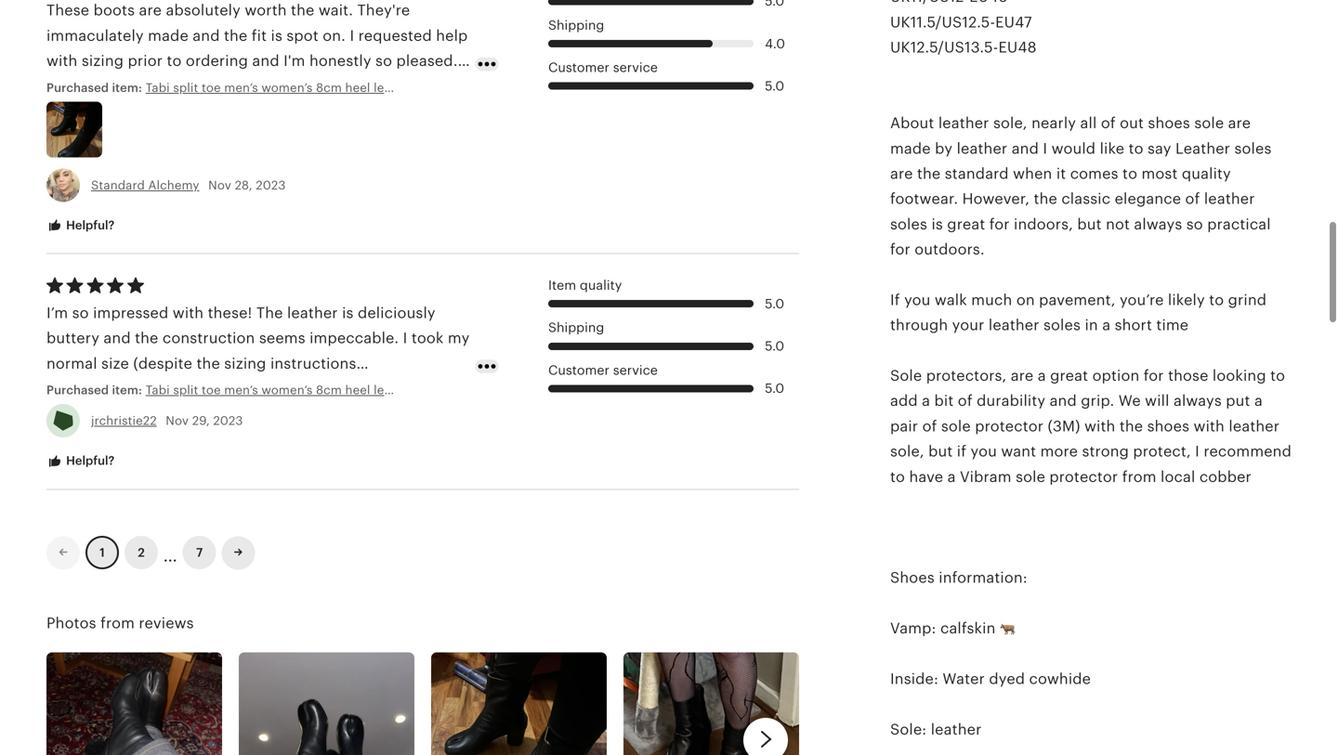 Task type: vqa. For each thing, say whether or not it's contained in the screenshot.
of-
no



Task type: locate. For each thing, give the bounding box(es) containing it.
0 horizontal spatial size
[[101, 355, 129, 372]]

2 service from the top
[[613, 363, 658, 378]]

1 toe from the top
[[202, 81, 221, 95]]

are down made
[[890, 165, 913, 182]]

2 47 from the top
[[490, 383, 504, 397]]

customer service
[[548, 60, 658, 75], [548, 363, 658, 378]]

split for 5.0
[[173, 383, 198, 397]]

getting
[[251, 406, 304, 423]]

the
[[256, 305, 283, 321]]

will
[[1145, 393, 1170, 410], [128, 406, 152, 423]]

1 vertical spatial boots
[[418, 383, 452, 397]]

are inside sole protectors, are a great option for those looking to add a bit of durability and grip. we will always put a pair of sole protector (3m) with the shoes with leather sole, but if you want more strong protect, i recommend to have a vibram sole protector from local cobber
[[1011, 368, 1034, 384]]

2 heel from the top
[[345, 383, 370, 397]]

to
[[1129, 140, 1144, 157], [1123, 165, 1138, 182], [1209, 292, 1224, 308], [1270, 368, 1285, 384], [175, 381, 190, 397], [890, 469, 905, 485]]

protector
[[975, 418, 1044, 435], [1050, 469, 1118, 485]]

so left practical
[[1186, 216, 1203, 233]]

1 47 from the top
[[490, 81, 504, 95]]

1 boots from the top
[[418, 81, 452, 95]]

0 horizontal spatial you
[[904, 292, 931, 308]]

1 vertical spatial purchased
[[46, 383, 109, 397]]

is
[[932, 216, 943, 233], [342, 305, 354, 321]]

2 item: from the top
[[112, 383, 142, 397]]

1 purchased from the top
[[46, 81, 109, 95]]

information:
[[939, 570, 1028, 586]]

photos
[[46, 615, 96, 632]]

2 boots from the top
[[418, 383, 452, 397]]

0 vertical spatial men's
[[224, 81, 258, 95]]

1 vertical spatial size
[[194, 381, 222, 397]]

quality right item
[[580, 278, 622, 293]]

1 horizontal spatial pair
[[890, 418, 918, 435]]

great inside sole protectors, are a great option for those looking to add a bit of durability and grip. we will always put a pair of sole protector (3m) with the shoes with leather sole, but if you want more strong protect, i recommend to have a vibram sole protector from local cobber
[[1050, 368, 1088, 384]]

1 vertical spatial tabi
[[146, 383, 170, 397]]

classic
[[1062, 191, 1111, 207]]

sole inside "about leather sole, nearly all of out shoes sole are made by leather and i would like to say leather soles are the standard when it comes to most quality footwear. however, the classic elegance of leather soles is great for indoors, but not always so practical for outdoors."
[[1194, 115, 1224, 132]]

1 horizontal spatial sole,
[[993, 115, 1027, 132]]

helpful? down standard
[[63, 218, 115, 232]]

service for 4.0
[[613, 60, 658, 75]]

purchased for 4.0
[[46, 81, 109, 95]]

pavement,
[[1039, 292, 1116, 308]]

1 vertical spatial customer service
[[548, 363, 658, 378]]

1 horizontal spatial are
[[1011, 368, 1034, 384]]

0 vertical spatial sole,
[[993, 115, 1027, 132]]

0 vertical spatial protector
[[975, 418, 1044, 435]]

1 vertical spatial protector
[[1050, 469, 1118, 485]]

and inside sole protectors, are a great option for those looking to add a bit of durability and grip. we will always put a pair of sole protector (3m) with the shoes with leather sole, but if you want more strong protect, i recommend to have a vibram sole protector from local cobber
[[1050, 393, 1077, 410]]

always down elegance
[[1134, 216, 1182, 233]]

1 vertical spatial item:
[[112, 383, 142, 397]]

0 vertical spatial always
[[1134, 216, 1182, 233]]

so right i'm
[[72, 305, 89, 321]]

uk12.5/us13.5-
[[890, 39, 998, 56]]

we
[[1119, 393, 1141, 410]]

1 vertical spatial are
[[890, 165, 913, 182]]

1 horizontal spatial 2023
[[256, 178, 286, 192]]

sole up leather
[[1194, 115, 1224, 132]]

always down those
[[1174, 393, 1222, 410]]

0 vertical spatial service
[[613, 60, 658, 75]]

purchased
[[46, 81, 109, 95], [46, 383, 109, 397]]

a
[[1102, 317, 1111, 334], [1038, 368, 1046, 384], [922, 393, 930, 410], [1254, 393, 1263, 410], [948, 469, 956, 485]]

1 vertical spatial you
[[971, 443, 997, 460]]

0 vertical spatial split
[[173, 81, 198, 95]]

0 vertical spatial great
[[947, 216, 985, 233]]

jrchristie22 nov 29, 2023
[[91, 414, 243, 428]]

2 men's from the top
[[224, 383, 258, 397]]

will inside i'm so impressed with these! the leather is deliciously buttery and the construction seems impeccable. i took my normal size (despite the sizing instructions recommendation to size up for wide feet) and they fit perfectly. i will definitely be getting another pair at some point.
[[128, 406, 152, 423]]

0 horizontal spatial from
[[100, 615, 135, 632]]

with down grip.
[[1084, 418, 1116, 435]]

up
[[226, 381, 245, 397]]

2 customer from the top
[[548, 363, 610, 378]]

by
[[935, 140, 953, 157]]

1 eu35- from the top
[[455, 81, 490, 95]]

is up impeccable.
[[342, 305, 354, 321]]

to up definitely
[[175, 381, 190, 397]]

0 horizontal spatial will
[[128, 406, 152, 423]]

1 split from the top
[[173, 81, 198, 95]]

1 vertical spatial shoes
[[1147, 418, 1190, 435]]

purchased up perfectly.
[[46, 383, 109, 397]]

toe for 5.0
[[202, 383, 221, 397]]

nov left 29,
[[166, 414, 189, 428]]

(3m)
[[1048, 418, 1080, 435]]

you inside sole protectors, are a great option for those looking to add a bit of durability and grip. we will always put a pair of sole protector (3m) with the shoes with leather sole, but if you want more strong protect, i recommend to have a vibram sole protector from local cobber
[[971, 443, 997, 460]]

2023 right 29,
[[213, 414, 243, 428]]

protector down durability
[[975, 418, 1044, 435]]

tabi for 5.0
[[146, 383, 170, 397]]

pair down add
[[890, 418, 918, 435]]

1 vertical spatial great
[[1050, 368, 1088, 384]]

2 purchased from the top
[[46, 383, 109, 397]]

so inside "about leather sole, nearly all of out shoes sole are made by leather and i would like to say leather soles are the standard when it comes to most quality footwear. however, the classic elegance of leather soles is great for indoors, but not always so practical for outdoors."
[[1186, 216, 1203, 233]]

0 horizontal spatial sole,
[[890, 443, 924, 460]]

1 women's from the top
[[261, 81, 313, 95]]

feet)
[[312, 381, 345, 397]]

with inside i'm so impressed with these! the leather is deliciously buttery and the construction seems impeccable. i took my normal size (despite the sizing instructions recommendation to size up for wide feet) and they fit perfectly. i will definitely be getting another pair at some point.
[[173, 305, 204, 321]]

a up durability
[[1038, 368, 1046, 384]]

1 shipping from the top
[[548, 18, 604, 32]]

a right "in"
[[1102, 317, 1111, 334]]

1 vertical spatial helpful?
[[63, 454, 115, 468]]

will right the "we"
[[1145, 393, 1170, 410]]

0 vertical spatial shipping
[[548, 18, 604, 32]]

i left took
[[403, 330, 407, 347]]

and down impressed
[[104, 330, 131, 347]]

soles left "in"
[[1044, 317, 1081, 334]]

2 8cm from the top
[[316, 383, 342, 397]]

to left the have
[[890, 469, 905, 485]]

seems
[[259, 330, 305, 347]]

size
[[101, 355, 129, 372], [194, 381, 222, 397]]

always inside "about leather sole, nearly all of out shoes sole are made by leather and i would like to say leather soles are the standard when it comes to most quality footwear. however, the classic elegance of leather soles is great for indoors, but not always so practical for outdoors."
[[1134, 216, 1182, 233]]

item: for 5.0
[[112, 383, 142, 397]]

impressed
[[93, 305, 169, 321]]

47
[[490, 81, 504, 95], [490, 383, 504, 397]]

cobber
[[1200, 469, 1252, 485]]

1 vertical spatial tabi split toe men's women's 8cm heel leather boots eu35-47 link
[[146, 382, 504, 399]]

1 vertical spatial quality
[[580, 278, 622, 293]]

1 heel from the top
[[345, 81, 370, 95]]

they
[[381, 381, 413, 397]]

short
[[1115, 317, 1152, 334]]

0 vertical spatial item:
[[112, 81, 142, 95]]

2 tabi split toe men's women's 8cm heel leather boots eu35-47 link from the top
[[146, 382, 504, 399]]

protector down strong
[[1050, 469, 1118, 485]]

photos from reviews
[[46, 615, 194, 632]]

1 vertical spatial service
[[613, 363, 658, 378]]

size up 'recommendation'
[[101, 355, 129, 372]]

from down protect,
[[1122, 469, 1157, 485]]

the up indoors,
[[1034, 191, 1057, 207]]

0 vertical spatial 8cm
[[316, 81, 342, 95]]

1 horizontal spatial is
[[932, 216, 943, 233]]

and up the when
[[1012, 140, 1039, 157]]

helpful? button down standard
[[33, 209, 129, 243]]

great up outdoors.
[[947, 216, 985, 233]]

1 customer from the top
[[548, 60, 610, 75]]

of right bit
[[958, 393, 973, 410]]

1 tabi split toe men's women's 8cm heel leather boots eu35-47 link from the top
[[146, 79, 504, 96]]

1 horizontal spatial you
[[971, 443, 997, 460]]

purchased up view details of this review photo by standard alchemy
[[46, 81, 109, 95]]

a left bit
[[922, 393, 930, 410]]

impeccable.
[[310, 330, 399, 347]]

1 horizontal spatial protector
[[1050, 469, 1118, 485]]

2 shipping from the top
[[548, 321, 604, 335]]

vamp:
[[890, 620, 936, 637]]

0 horizontal spatial 2023
[[213, 414, 243, 428]]

1 item: from the top
[[112, 81, 142, 95]]

walk
[[935, 292, 967, 308]]

if
[[957, 443, 967, 460]]

uk11.5/us12.5-
[[890, 14, 995, 30]]

toe for 4.0
[[202, 81, 221, 95]]

1 horizontal spatial so
[[1186, 216, 1203, 233]]

calfskin
[[940, 620, 996, 637]]

1 vertical spatial toe
[[202, 383, 221, 397]]

have
[[909, 469, 943, 485]]

1 purchased item: tabi split toe men's women's 8cm heel leather boots eu35-47 from the top
[[46, 81, 504, 95]]

boots for 4.0
[[418, 81, 452, 95]]

jrchristie22
[[91, 414, 157, 428]]

1 tabi from the top
[[146, 81, 170, 95]]

eu35- for 5.0
[[455, 383, 490, 397]]

i down the nearly
[[1043, 140, 1047, 157]]

sole, up the have
[[890, 443, 924, 460]]

from
[[1122, 469, 1157, 485], [100, 615, 135, 632]]

2 eu35- from the top
[[455, 383, 490, 397]]

0 vertical spatial soles
[[1235, 140, 1272, 157]]

great inside "about leather sole, nearly all of out shoes sole are made by leather and i would like to say leather soles are the standard when it comes to most quality footwear. however, the classic elegance of leather soles is great for indoors, but not always so practical for outdoors."
[[947, 216, 985, 233]]

2 helpful? button from the top
[[33, 444, 129, 479]]

4.0
[[765, 36, 785, 51]]

sole up if
[[941, 418, 971, 435]]

are up durability
[[1011, 368, 1034, 384]]

1 men's from the top
[[224, 81, 258, 95]]

1 vertical spatial helpful? button
[[33, 444, 129, 479]]

1 vertical spatial 47
[[490, 383, 504, 397]]

with up recommend
[[1194, 418, 1225, 435]]

sole, left the nearly
[[993, 115, 1027, 132]]

with up construction
[[173, 305, 204, 321]]

to inside i'm so impressed with these! the leather is deliciously buttery and the construction seems impeccable. i took my normal size (despite the sizing instructions recommendation to size up for wide feet) and they fit perfectly. i will definitely be getting another pair at some point.
[[175, 381, 190, 397]]

for left those
[[1144, 368, 1164, 384]]

1 vertical spatial split
[[173, 383, 198, 397]]

0 horizontal spatial great
[[947, 216, 985, 233]]

0 vertical spatial purchased
[[46, 81, 109, 95]]

1 horizontal spatial great
[[1050, 368, 1088, 384]]

pair
[[368, 406, 396, 423], [890, 418, 918, 435]]

1 horizontal spatial size
[[194, 381, 222, 397]]

when
[[1013, 165, 1052, 182]]

1 vertical spatial soles
[[890, 216, 927, 233]]

time
[[1156, 317, 1189, 334]]

leather inside i'm so impressed with these! the leather is deliciously buttery and the construction seems impeccable. i took my normal size (despite the sizing instructions recommendation to size up for wide feet) and they fit perfectly. i will definitely be getting another pair at some point.
[[287, 305, 338, 321]]

1 5.0 from the top
[[765, 79, 784, 93]]

of right elegance
[[1185, 191, 1200, 207]]

eu35-
[[455, 81, 490, 95], [455, 383, 490, 397]]

0 horizontal spatial soles
[[890, 216, 927, 233]]

0 vertical spatial helpful? button
[[33, 209, 129, 243]]

pair inside sole protectors, are a great option for those looking to add a bit of durability and grip. we will always put a pair of sole protector (3m) with the shoes with leather sole, but if you want more strong protect, i recommend to have a vibram sole protector from local cobber
[[890, 418, 918, 435]]

quality down leather
[[1182, 165, 1231, 182]]

customer service for 4.0
[[548, 60, 658, 75]]

0 vertical spatial nov
[[208, 178, 231, 192]]

and up (3m)
[[1050, 393, 1077, 410]]

2 purchased item: tabi split toe men's women's 8cm heel leather boots eu35-47 from the top
[[46, 383, 504, 397]]

elegance
[[1115, 191, 1181, 207]]

0 vertical spatial tabi split toe men's women's 8cm heel leather boots eu35-47 link
[[146, 79, 504, 96]]

1 vertical spatial sole,
[[890, 443, 924, 460]]

shoes up say
[[1148, 115, 1190, 132]]

1 vertical spatial purchased item: tabi split toe men's women's 8cm heel leather boots eu35-47
[[46, 383, 504, 397]]

nov
[[208, 178, 231, 192], [166, 414, 189, 428]]

0 horizontal spatial is
[[342, 305, 354, 321]]

1 vertical spatial nov
[[166, 414, 189, 428]]

0 vertical spatial customer
[[548, 60, 610, 75]]

item:
[[112, 81, 142, 95], [112, 383, 142, 397]]

nov left 28,
[[208, 178, 231, 192]]

2 horizontal spatial soles
[[1235, 140, 1272, 157]]

to left say
[[1129, 140, 1144, 157]]

0 vertical spatial but
[[1077, 216, 1102, 233]]

0 horizontal spatial so
[[72, 305, 89, 321]]

sole down the want
[[1016, 469, 1045, 485]]

pair left at
[[368, 406, 396, 423]]

not
[[1106, 216, 1130, 233]]

1 vertical spatial is
[[342, 305, 354, 321]]

2 women's from the top
[[261, 383, 313, 397]]

soles
[[1235, 140, 1272, 157], [890, 216, 927, 233], [1044, 317, 1081, 334]]

2 toe from the top
[[202, 383, 221, 397]]

2 5.0 from the top
[[765, 297, 784, 311]]

but inside sole protectors, are a great option for those looking to add a bit of durability and grip. we will always put a pair of sole protector (3m) with the shoes with leather sole, but if you want more strong protect, i recommend to have a vibram sole protector from local cobber
[[928, 443, 953, 460]]

to right "likely"
[[1209, 292, 1224, 308]]

a inside if you walk much on pavement, you're likely to grind through your leather soles in a short time
[[1102, 317, 1111, 334]]

shoes
[[1148, 115, 1190, 132], [1147, 418, 1190, 435]]

1 vertical spatial but
[[928, 443, 953, 460]]

these!
[[208, 305, 252, 321]]

2023 right 28,
[[256, 178, 286, 192]]

tabi split toe men's women's 8cm heel leather boots eu35-47 link for 5.0
[[146, 382, 504, 399]]

3 5.0 from the top
[[765, 339, 784, 354]]

men's for 5.0
[[224, 383, 258, 397]]

2 tabi from the top
[[146, 383, 170, 397]]

28,
[[235, 178, 253, 192]]

quality inside "about leather sole, nearly all of out shoes sole are made by leather and i would like to say leather soles are the standard when it comes to most quality footwear. however, the classic elegance of leather soles is great for indoors, but not always so practical for outdoors."
[[1182, 165, 1231, 182]]

through
[[890, 317, 948, 334]]

1 vertical spatial men's
[[224, 383, 258, 397]]

quality
[[1182, 165, 1231, 182], [580, 278, 622, 293]]

1 vertical spatial sole
[[941, 418, 971, 435]]

🐂
[[1000, 620, 1015, 637]]

i up local
[[1195, 443, 1200, 460]]

2 split from the top
[[173, 383, 198, 397]]

1 horizontal spatial from
[[1122, 469, 1157, 485]]

0 vertical spatial customer service
[[548, 60, 658, 75]]

split for 4.0
[[173, 81, 198, 95]]

from right the photos
[[100, 615, 135, 632]]

great
[[947, 216, 985, 233], [1050, 368, 1088, 384]]

cowhide
[[1029, 671, 1091, 688]]

for down however,
[[989, 216, 1010, 233]]

water
[[943, 671, 985, 688]]

1 vertical spatial so
[[72, 305, 89, 321]]

2 horizontal spatial sole
[[1194, 115, 1224, 132]]

reviews
[[139, 615, 194, 632]]

the down construction
[[197, 355, 220, 372]]

helpful? button down perfectly.
[[33, 444, 129, 479]]

always
[[1134, 216, 1182, 233], [1174, 393, 1222, 410]]

item: for 4.0
[[112, 81, 142, 95]]

47 for 5.0
[[490, 383, 504, 397]]

1 horizontal spatial with
[[1084, 418, 1116, 435]]

1 horizontal spatial but
[[1077, 216, 1102, 233]]

sole, inside sole protectors, are a great option for those looking to add a bit of durability and grip. we will always put a pair of sole protector (3m) with the shoes with leather sole, but if you want more strong protect, i recommend to have a vibram sole protector from local cobber
[[890, 443, 924, 460]]

view details of this review photo by standard alchemy image
[[46, 102, 102, 157]]

1 service from the top
[[613, 60, 658, 75]]

but down classic
[[1077, 216, 1102, 233]]

0 horizontal spatial pair
[[368, 406, 396, 423]]

helpful? down the point.
[[63, 454, 115, 468]]

heel
[[345, 81, 370, 95], [345, 383, 370, 397]]

0 vertical spatial from
[[1122, 469, 1157, 485]]

0 horizontal spatial but
[[928, 443, 953, 460]]

took
[[412, 330, 444, 347]]

durability
[[977, 393, 1046, 410]]

vibram
[[960, 469, 1012, 485]]

soles down footwear.
[[890, 216, 927, 233]]

0 vertical spatial shoes
[[1148, 115, 1190, 132]]

0 vertical spatial eu35-
[[455, 81, 490, 95]]

for right up
[[249, 381, 269, 397]]

1 horizontal spatial will
[[1145, 393, 1170, 410]]

customer
[[548, 60, 610, 75], [548, 363, 610, 378]]

shipping
[[548, 18, 604, 32], [548, 321, 604, 335]]

8cm for 4.0
[[316, 81, 342, 95]]

8cm
[[316, 81, 342, 95], [316, 383, 342, 397]]

to inside if you walk much on pavement, you're likely to grind through your leather soles in a short time
[[1209, 292, 1224, 308]]

helpful?
[[63, 218, 115, 232], [63, 454, 115, 468]]

split
[[173, 81, 198, 95], [173, 383, 198, 397]]

purchased item: tabi split toe men's women's 8cm heel leather boots eu35-47 for 5.0
[[46, 383, 504, 397]]

size left up
[[194, 381, 222, 397]]

1 customer service from the top
[[548, 60, 658, 75]]

great up grip.
[[1050, 368, 1088, 384]]

sizing
[[224, 355, 266, 372]]

2 vertical spatial sole
[[1016, 469, 1045, 485]]

0 vertical spatial are
[[1228, 115, 1251, 132]]

shoes up protect,
[[1147, 418, 1190, 435]]

1 horizontal spatial quality
[[1182, 165, 1231, 182]]

0 vertical spatial tabi
[[146, 81, 170, 95]]

of right all
[[1101, 115, 1116, 132]]

0 vertical spatial 47
[[490, 81, 504, 95]]

2 customer service from the top
[[548, 363, 658, 378]]

0 vertical spatial heel
[[345, 81, 370, 95]]

more
[[1040, 443, 1078, 460]]

0 vertical spatial you
[[904, 292, 931, 308]]

strong
[[1082, 443, 1129, 460]]

so
[[1186, 216, 1203, 233], [72, 305, 89, 321]]

0 vertical spatial helpful?
[[63, 218, 115, 232]]

jrchristie22 link
[[91, 414, 157, 428]]

the down the "we"
[[1120, 418, 1143, 435]]

customer for 4.0
[[548, 60, 610, 75]]

tabi split toe men's women's 8cm heel leather boots eu35-47 link
[[146, 79, 504, 96], [146, 382, 504, 399]]

soles right leather
[[1235, 140, 1272, 157]]

purchased item: tabi split toe men's women's 8cm heel leather boots eu35-47
[[46, 81, 504, 95], [46, 383, 504, 397]]

but left if
[[928, 443, 953, 460]]

0 vertical spatial sole
[[1194, 115, 1224, 132]]

deliciously
[[358, 305, 436, 321]]

heel for 4.0
[[345, 81, 370, 95]]

are up leather
[[1228, 115, 1251, 132]]

sole protectors, are a great option for those looking to add a bit of durability and grip. we will always put a pair of sole protector (3m) with the shoes with leather sole, but if you want more strong protect, i recommend to have a vibram sole protector from local cobber
[[890, 368, 1292, 485]]

2 horizontal spatial with
[[1194, 418, 1225, 435]]

the
[[917, 165, 941, 182], [1034, 191, 1057, 207], [135, 330, 158, 347], [197, 355, 220, 372], [1120, 418, 1143, 435]]

1 vertical spatial heel
[[345, 383, 370, 397]]

purchased for 5.0
[[46, 383, 109, 397]]

sole
[[890, 368, 922, 384]]

0 vertical spatial women's
[[261, 81, 313, 95]]

1 vertical spatial customer
[[548, 363, 610, 378]]

leather
[[1176, 140, 1230, 157]]

i down 'recommendation'
[[119, 406, 124, 423]]

will down 'recommendation'
[[128, 406, 152, 423]]

1 8cm from the top
[[316, 81, 342, 95]]

0 vertical spatial boots
[[418, 81, 452, 95]]

is up outdoors.
[[932, 216, 943, 233]]



Task type: describe. For each thing, give the bounding box(es) containing it.
i inside sole protectors, are a great option for those looking to add a bit of durability and grip. we will always put a pair of sole protector (3m) with the shoes with leather sole, but if you want more strong protect, i recommend to have a vibram sole protector from local cobber
[[1195, 443, 1200, 460]]

all
[[1080, 115, 1097, 132]]

likely
[[1168, 292, 1205, 308]]

i inside "about leather sole, nearly all of out shoes sole are made by leather and i would like to say leather soles are the standard when it comes to most quality footwear. however, the classic elegance of leather soles is great for indoors, but not always so practical for outdoors."
[[1043, 140, 1047, 157]]

local
[[1161, 469, 1195, 485]]

shoes information:
[[890, 570, 1028, 586]]

practical
[[1207, 216, 1271, 233]]

to left most
[[1123, 165, 1138, 182]]

4 5.0 from the top
[[765, 382, 784, 396]]

2 link
[[125, 536, 158, 570]]

7
[[196, 546, 203, 560]]

men's for 4.0
[[224, 81, 258, 95]]

0 horizontal spatial nov
[[166, 414, 189, 428]]

heel for 5.0
[[345, 383, 370, 397]]

a right the have
[[948, 469, 956, 485]]

my
[[448, 330, 470, 347]]

normal
[[46, 355, 97, 372]]

sole:
[[890, 721, 927, 738]]

option
[[1092, 368, 1140, 384]]

definitely
[[156, 406, 224, 423]]

shoes inside sole protectors, are a great option for those looking to add a bit of durability and grip. we will always put a pair of sole protector (3m) with the shoes with leather sole, but if you want more strong protect, i recommend to have a vibram sole protector from local cobber
[[1147, 418, 1190, 435]]

tabi split toe men's women's 8cm heel leather boots eu35-47 link for 4.0
[[146, 79, 504, 96]]

of down bit
[[922, 418, 937, 435]]

but inside "about leather sole, nearly all of out shoes sole are made by leather and i would like to say leather soles are the standard when it comes to most quality footwear. however, the classic elegance of leather soles is great for indoors, but not always so practical for outdoors."
[[1077, 216, 1102, 233]]

you're
[[1120, 292, 1164, 308]]

wide
[[273, 381, 308, 397]]

pair inside i'm so impressed with these! the leather is deliciously buttery and the construction seems impeccable. i took my normal size (despite the sizing instructions recommendation to size up for wide feet) and they fit perfectly. i will definitely be getting another pair at some point.
[[368, 406, 396, 423]]

inside:
[[890, 671, 939, 688]]

shoes inside "about leather sole, nearly all of out shoes sole are made by leather and i would like to say leather soles are the standard when it comes to most quality footwear. however, the classic elegance of leather soles is great for indoors, but not always so practical for outdoors."
[[1148, 115, 1190, 132]]

to right looking
[[1270, 368, 1285, 384]]

leather inside sole protectors, are a great option for those looking to add a bit of durability and grip. we will always put a pair of sole protector (3m) with the shoes with leather sole, but if you want more strong protect, i recommend to have a vibram sole protector from local cobber
[[1229, 418, 1280, 435]]

a right put
[[1254, 393, 1263, 410]]

you inside if you walk much on pavement, you're likely to grind through your leather soles in a short time
[[904, 292, 931, 308]]

eu48
[[998, 39, 1037, 56]]

want
[[1001, 443, 1036, 460]]

and left they in the left bottom of the page
[[349, 381, 377, 397]]

footwear.
[[890, 191, 958, 207]]

looking
[[1213, 368, 1266, 384]]

would
[[1052, 140, 1096, 157]]

buttery
[[46, 330, 99, 347]]

women's for 4.0
[[261, 81, 313, 95]]

inside: water dyed cowhide
[[890, 671, 1091, 688]]

the up footwear.
[[917, 165, 941, 182]]

women's for 5.0
[[261, 383, 313, 397]]

1 vertical spatial 2023
[[213, 414, 243, 428]]

the down impressed
[[135, 330, 158, 347]]

at
[[400, 406, 414, 423]]

fit
[[417, 381, 432, 397]]

2 helpful? from the top
[[63, 454, 115, 468]]

shipping for 4.0
[[548, 18, 604, 32]]

about
[[890, 115, 934, 132]]

those
[[1168, 368, 1209, 384]]

for left outdoors.
[[890, 241, 911, 258]]

service for 5.0
[[613, 363, 658, 378]]

vamp: calfskin 🐂
[[890, 620, 1015, 637]]

always inside sole protectors, are a great option for those looking to add a bit of durability and grip. we will always put a pair of sole protector (3m) with the shoes with leather sole, but if you want more strong protect, i recommend to have a vibram sole protector from local cobber
[[1174, 393, 1222, 410]]

comes
[[1070, 165, 1119, 182]]

i'm so impressed with these! the leather is deliciously buttery and the construction seems impeccable. i took my normal size (despite the sizing instructions recommendation to size up for wide feet) and they fit perfectly. i will definitely be getting another pair at some point.
[[46, 305, 470, 448]]

1
[[100, 546, 105, 560]]

recommend
[[1204, 443, 1292, 460]]

purchased item: tabi split toe men's women's 8cm heel leather boots eu35-47 for 4.0
[[46, 81, 504, 95]]

1 helpful? from the top
[[63, 218, 115, 232]]

1 vertical spatial from
[[100, 615, 135, 632]]

uk11.5/us12.5-eu47 uk12.5/us13.5-eu48
[[890, 14, 1037, 56]]

is inside i'm so impressed with these! the leather is deliciously buttery and the construction seems impeccable. i took my normal size (despite the sizing instructions recommendation to size up for wide feet) and they fit perfectly. i will definitely be getting another pair at some point.
[[342, 305, 354, 321]]

customer service for 5.0
[[548, 363, 658, 378]]

grip.
[[1081, 393, 1115, 410]]

and inside "about leather sole, nearly all of out shoes sole are made by leather and i would like to say leather soles are the standard when it comes to most quality footwear. however, the classic elegance of leather soles is great for indoors, but not always so practical for outdoors."
[[1012, 140, 1039, 157]]

0 vertical spatial size
[[101, 355, 129, 372]]

i'm
[[46, 305, 68, 321]]

eu35- for 4.0
[[455, 81, 490, 95]]

standard
[[945, 165, 1009, 182]]

1 horizontal spatial sole
[[1016, 469, 1045, 485]]

tabi for 4.0
[[146, 81, 170, 95]]

1 helpful? button from the top
[[33, 209, 129, 243]]

item quality
[[548, 278, 622, 293]]

eu47
[[995, 14, 1032, 30]]

for inside sole protectors, are a great option for those looking to add a bit of durability and grip. we will always put a pair of sole protector (3m) with the shoes with leather sole, but if you want more strong protect, i recommend to have a vibram sole protector from local cobber
[[1144, 368, 1164, 384]]

leather inside if you walk much on pavement, you're likely to grind through your leather soles in a short time
[[989, 317, 1039, 334]]

the inside sole protectors, are a great option for those looking to add a bit of durability and grip. we will always put a pair of sole protector (3m) with the shoes with leather sole, but if you want more strong protect, i recommend to have a vibram sole protector from local cobber
[[1120, 418, 1143, 435]]

much
[[971, 292, 1012, 308]]

grind
[[1228, 292, 1267, 308]]

say
[[1148, 140, 1171, 157]]

0 vertical spatial 2023
[[256, 178, 286, 192]]

some
[[418, 406, 458, 423]]

…
[[164, 539, 177, 567]]

indoors,
[[1014, 216, 1073, 233]]

0 horizontal spatial are
[[890, 165, 913, 182]]

shipping for 5.0
[[548, 321, 604, 335]]

0 horizontal spatial quality
[[580, 278, 622, 293]]

0 horizontal spatial sole
[[941, 418, 971, 435]]

8cm for 5.0
[[316, 383, 342, 397]]

from inside sole protectors, are a great option for those looking to add a bit of durability and grip. we will always put a pair of sole protector (3m) with the shoes with leather sole, but if you want more strong protect, i recommend to have a vibram sole protector from local cobber
[[1122, 469, 1157, 485]]

if
[[890, 292, 900, 308]]

shoes
[[890, 570, 935, 586]]

add
[[890, 393, 918, 410]]

1 horizontal spatial nov
[[208, 178, 231, 192]]

however,
[[962, 191, 1030, 207]]

29,
[[192, 414, 210, 428]]

standard alchemy nov 28, 2023
[[91, 178, 286, 192]]

so inside i'm so impressed with these! the leather is deliciously buttery and the construction seems impeccable. i took my normal size (despite the sizing instructions recommendation to size up for wide feet) and they fit perfectly. i will definitely be getting another pair at some point.
[[72, 305, 89, 321]]

like
[[1100, 140, 1125, 157]]

soles inside if you walk much on pavement, you're likely to grind through your leather soles in a short time
[[1044, 317, 1081, 334]]

if you walk much on pavement, you're likely to grind through your leather soles in a short time
[[890, 292, 1267, 334]]

protectors,
[[926, 368, 1007, 384]]

be
[[228, 406, 247, 423]]

made
[[890, 140, 931, 157]]

point.
[[46, 431, 89, 448]]

2 horizontal spatial are
[[1228, 115, 1251, 132]]

for inside i'm so impressed with these! the leather is deliciously buttery and the construction seems impeccable. i took my normal size (despite the sizing instructions recommendation to size up for wide feet) and they fit perfectly. i will definitely be getting another pair at some point.
[[249, 381, 269, 397]]

put
[[1226, 393, 1250, 410]]

customer for 5.0
[[548, 363, 610, 378]]

recommendation
[[46, 381, 171, 397]]

protect,
[[1133, 443, 1191, 460]]

sole, inside "about leather sole, nearly all of out shoes sole are made by leather and i would like to say leather soles are the standard when it comes to most quality footwear. however, the classic elegance of leather soles is great for indoors, but not always so practical for outdoors."
[[993, 115, 1027, 132]]

about leather sole, nearly all of out shoes sole are made by leather and i would like to say leather soles are the standard when it comes to most quality footwear. however, the classic elegance of leather soles is great for indoors, but not always so practical for outdoors.
[[890, 115, 1272, 258]]

sole: leather
[[890, 721, 982, 738]]

another
[[308, 406, 364, 423]]

dyed
[[989, 671, 1025, 688]]

47 for 4.0
[[490, 81, 504, 95]]

2
[[138, 546, 145, 560]]

1 link
[[85, 536, 119, 570]]

will inside sole protectors, are a great option for those looking to add a bit of durability and grip. we will always put a pair of sole protector (3m) with the shoes with leather sole, but if you want more strong protect, i recommend to have a vibram sole protector from local cobber
[[1145, 393, 1170, 410]]

most
[[1142, 165, 1178, 182]]

perfectly.
[[46, 406, 115, 423]]

(despite
[[133, 355, 192, 372]]

boots for 5.0
[[418, 383, 452, 397]]

in
[[1085, 317, 1098, 334]]

is inside "about leather sole, nearly all of out shoes sole are made by leather and i would like to say leather soles are the standard when it comes to most quality footwear. however, the classic elegance of leather soles is great for indoors, but not always so practical for outdoors."
[[932, 216, 943, 233]]

standard alchemy link
[[91, 178, 199, 192]]



